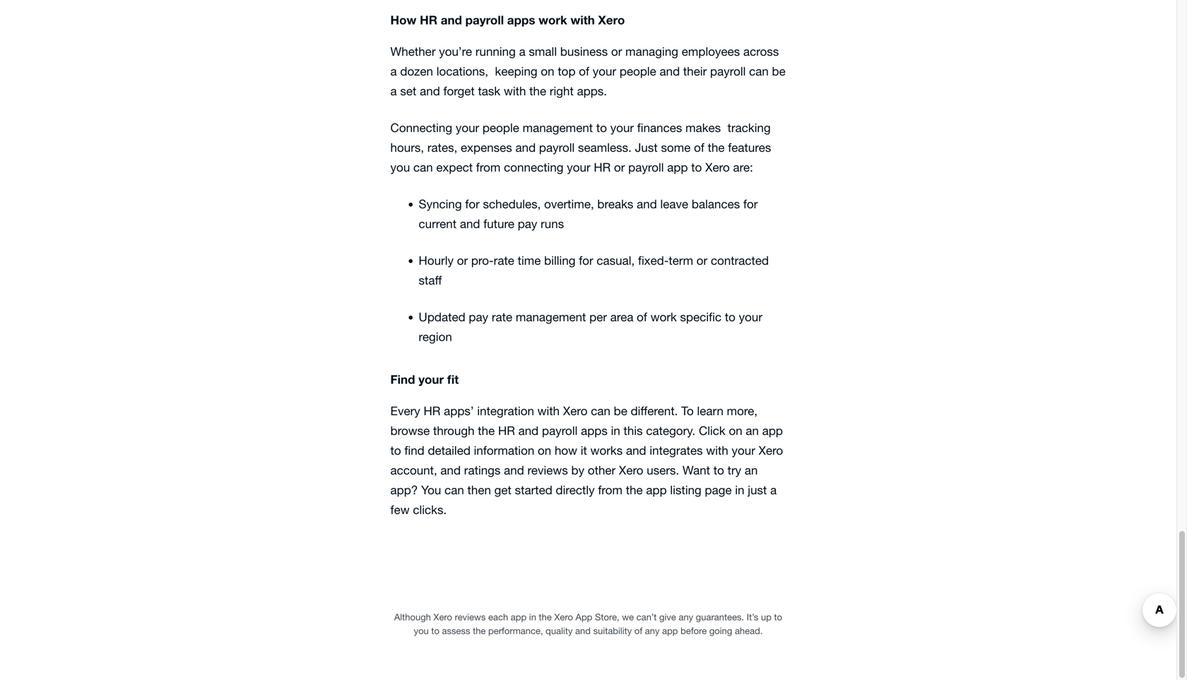 Task type: vqa. For each thing, say whether or not it's contained in the screenshot.
Xero
yes



Task type: locate. For each thing, give the bounding box(es) containing it.
ratings
[[464, 464, 501, 478]]

apps'
[[444, 404, 474, 418]]

people
[[620, 64, 657, 78], [483, 121, 519, 135]]

an right 'try'
[[745, 464, 758, 478]]

work up small
[[539, 13, 567, 27]]

click
[[699, 424, 726, 438]]

of right the some
[[694, 141, 705, 155]]

and down information
[[504, 464, 524, 478]]

to right 'specific'
[[725, 310, 736, 324]]

task
[[478, 84, 501, 98]]

any up the before
[[679, 612, 694, 623]]

to left 'try'
[[714, 464, 724, 478]]

for right balances
[[744, 197, 758, 211]]

0 vertical spatial on
[[541, 64, 555, 78]]

and up you're
[[441, 13, 462, 27]]

just
[[635, 141, 658, 155]]

to inside updated pay rate management per area of work specific to your region
[[725, 310, 736, 324]]

0 horizontal spatial work
[[539, 13, 567, 27]]

payroll up how
[[542, 424, 578, 438]]

of right top
[[579, 64, 590, 78]]

0 vertical spatial people
[[620, 64, 657, 78]]

balances
[[692, 197, 740, 211]]

future
[[484, 217, 515, 231]]

schedules,
[[483, 197, 541, 211]]

to left find
[[391, 444, 401, 458]]

0 vertical spatial pay
[[518, 217, 537, 231]]

detailed
[[428, 444, 471, 458]]

pay right 'updated'
[[469, 310, 489, 324]]

a
[[519, 45, 526, 58], [391, 64, 397, 78], [391, 84, 397, 98], [771, 484, 777, 497]]

people up expenses
[[483, 121, 519, 135]]

can down across
[[749, 64, 769, 78]]

0 vertical spatial an
[[746, 424, 759, 438]]

1 vertical spatial apps
[[581, 424, 608, 438]]

0 vertical spatial management
[[523, 121, 593, 135]]

syncing for schedules, overtime, breaks and leave balances for current and future pay runs
[[419, 197, 758, 231]]

1 vertical spatial reviews
[[455, 612, 486, 623]]

pay left 'runs'
[[518, 217, 537, 231]]

1 horizontal spatial from
[[598, 484, 623, 497]]

2 vertical spatial on
[[538, 444, 551, 458]]

your right 'specific'
[[739, 310, 763, 324]]

of inside although xero reviews each app in the xero app store, we can't give any guarantees. it's up to you to assess the performance, quality and suitability of any app before going ahead.
[[635, 626, 643, 637]]

1 vertical spatial be
[[614, 404, 628, 418]]

store,
[[595, 612, 620, 623]]

managing
[[626, 45, 679, 58]]

for inside hourly or pro-rate time billing for casual, fixed-term or contracted staff
[[579, 254, 594, 268]]

runs
[[541, 217, 564, 231]]

app
[[667, 161, 688, 174], [762, 424, 783, 438], [646, 484, 667, 497], [511, 612, 527, 623], [662, 626, 678, 637]]

page
[[705, 484, 732, 497]]

on left top
[[541, 64, 555, 78]]

performance,
[[488, 626, 543, 637]]

payroll down employees
[[710, 64, 746, 78]]

how
[[391, 13, 417, 27]]

from inside connecting your people management to your finances makes  tracking hours, rates, expenses and payroll seamless. just some of the features you can expect from connecting your hr or payroll app to xero are:
[[476, 161, 501, 174]]

and up connecting
[[516, 141, 536, 155]]

1 horizontal spatial in
[[611, 424, 620, 438]]

from down expenses
[[476, 161, 501, 174]]

you
[[421, 484, 441, 497]]

xero left the are:
[[705, 161, 730, 174]]

1 horizontal spatial be
[[772, 64, 786, 78]]

with down click
[[706, 444, 729, 458]]

work
[[539, 13, 567, 27], [651, 310, 677, 324]]

1 horizontal spatial you
[[414, 626, 429, 637]]

1 vertical spatial pay
[[469, 310, 489, 324]]

more,
[[727, 404, 758, 418]]

the right 'assess'
[[473, 626, 486, 637]]

be down across
[[772, 64, 786, 78]]

just
[[748, 484, 767, 497]]

from down 'other'
[[598, 484, 623, 497]]

get
[[495, 484, 512, 497]]

reviews inside although xero reviews each app in the xero app store, we can't give any guarantees. it's up to you to assess the performance, quality and suitability of any app before going ahead.
[[455, 612, 486, 623]]

find
[[391, 373, 415, 387]]

management inside updated pay rate management per area of work specific to your region
[[516, 310, 586, 324]]

pay
[[518, 217, 537, 231], [469, 310, 489, 324]]

1 vertical spatial people
[[483, 121, 519, 135]]

reviews up 'assess'
[[455, 612, 486, 623]]

guarantees.
[[696, 612, 744, 623]]

on down the more,
[[729, 424, 743, 438]]

people down managing
[[620, 64, 657, 78]]

directly
[[556, 484, 595, 497]]

1 horizontal spatial pay
[[518, 217, 537, 231]]

0 vertical spatial any
[[679, 612, 694, 623]]

the left features
[[708, 141, 725, 155]]

0 horizontal spatial any
[[645, 626, 660, 637]]

term
[[669, 254, 693, 268]]

reviews up the started
[[528, 464, 568, 478]]

we
[[622, 612, 634, 623]]

although xero reviews each app in the xero app store, we can't give any guarantees. it's up to you to assess the performance, quality and suitability of any app before going ahead.
[[394, 612, 783, 637]]

to left 'assess'
[[431, 626, 440, 637]]

give
[[659, 612, 676, 623]]

apps up it
[[581, 424, 608, 438]]

employees
[[682, 45, 740, 58]]

rate left time
[[494, 254, 515, 268]]

suitability
[[593, 626, 632, 637]]

any
[[679, 612, 694, 623], [645, 626, 660, 637]]

1 horizontal spatial any
[[679, 612, 694, 623]]

you're
[[439, 45, 472, 58]]

apps up small
[[507, 13, 535, 27]]

before
[[681, 626, 707, 637]]

1 vertical spatial an
[[745, 464, 758, 478]]

users.
[[647, 464, 679, 478]]

1 horizontal spatial apps
[[581, 424, 608, 438]]

payroll up running
[[466, 13, 504, 27]]

of down can't
[[635, 626, 643, 637]]

it's
[[747, 612, 759, 623]]

you inside although xero reviews each app in the xero app store, we can't give any guarantees. it's up to you to assess the performance, quality and suitability of any app before going ahead.
[[414, 626, 429, 637]]

xero up 'assess'
[[434, 612, 452, 623]]

an down the more,
[[746, 424, 759, 438]]

some
[[661, 141, 691, 155]]

be up 'this'
[[614, 404, 628, 418]]

0 horizontal spatial from
[[476, 161, 501, 174]]

2 vertical spatial in
[[529, 612, 536, 623]]

you inside connecting your people management to your finances makes  tracking hours, rates, expenses and payroll seamless. just some of the features you can expect from connecting your hr or payroll app to xero are:
[[391, 161, 410, 174]]

you down although
[[414, 626, 429, 637]]

your
[[593, 64, 616, 78], [456, 121, 479, 135], [610, 121, 634, 135], [567, 161, 591, 174], [739, 310, 763, 324], [419, 373, 444, 387], [732, 444, 756, 458]]

management left per
[[516, 310, 586, 324]]

app down the some
[[667, 161, 688, 174]]

payroll inside whether you're running a small business or managing employees across a dozen locations,  keeping on top of your people and their payroll can be a set and forget task with the right apps.
[[710, 64, 746, 78]]

1 horizontal spatial people
[[620, 64, 657, 78]]

ahead.
[[735, 626, 763, 637]]

apps inside every hr apps' integration with xero can be different.  to learn more, browse through the hr and payroll apps in this category. click on an app to find detailed information on how it works and integrates with your xero account, and ratings and reviews by other xero users. want to try an app? you can then get started directly from the app listing page in just a few clicks.
[[581, 424, 608, 438]]

can inside connecting your people management to your finances makes  tracking hours, rates, expenses and payroll seamless. just some of the features you can expect from connecting your hr or payroll app to xero are:
[[413, 161, 433, 174]]

1 horizontal spatial for
[[579, 254, 594, 268]]

0 vertical spatial rate
[[494, 254, 515, 268]]

work inside updated pay rate management per area of work specific to your region
[[651, 310, 677, 324]]

in up performance,
[[529, 612, 536, 623]]

1 vertical spatial rate
[[492, 310, 513, 324]]

in left the just
[[735, 484, 745, 497]]

1 horizontal spatial work
[[651, 310, 677, 324]]

with down keeping
[[504, 84, 526, 98]]

in left 'this'
[[611, 424, 620, 438]]

1 horizontal spatial reviews
[[528, 464, 568, 478]]

1 vertical spatial you
[[414, 626, 429, 637]]

people inside whether you're running a small business or managing employees across a dozen locations,  keeping on top of your people and their payroll can be a set and forget task with the right apps.
[[620, 64, 657, 78]]

0 horizontal spatial reviews
[[455, 612, 486, 623]]

your up expenses
[[456, 121, 479, 135]]

0 horizontal spatial you
[[391, 161, 410, 174]]

management down 'right' on the left top of page
[[523, 121, 593, 135]]

can down the hours,
[[413, 161, 433, 174]]

for right billing
[[579, 254, 594, 268]]

1 vertical spatial from
[[598, 484, 623, 497]]

payroll
[[466, 13, 504, 27], [710, 64, 746, 78], [539, 141, 575, 155], [628, 161, 664, 174], [542, 424, 578, 438]]

hr
[[420, 13, 438, 27], [594, 161, 611, 174], [424, 404, 441, 418], [498, 424, 515, 438]]

hours,
[[391, 141, 424, 155]]

right
[[550, 84, 574, 98]]

billing
[[544, 254, 576, 268]]

clicks.
[[413, 503, 447, 517]]

xero up business
[[598, 13, 625, 27]]

whether you're running a small business or managing employees across a dozen locations,  keeping on top of your people and their payroll can be a set and forget task with the right apps.
[[391, 45, 786, 98]]

0 horizontal spatial apps
[[507, 13, 535, 27]]

your up seamless.
[[610, 121, 634, 135]]

your down seamless.
[[567, 161, 591, 174]]

reviews
[[528, 464, 568, 478], [455, 612, 486, 623]]

or left pro- on the left of page
[[457, 254, 468, 268]]

0 horizontal spatial in
[[529, 612, 536, 623]]

to
[[596, 121, 607, 135], [691, 161, 702, 174], [725, 310, 736, 324], [391, 444, 401, 458], [714, 464, 724, 478], [774, 612, 783, 623], [431, 626, 440, 637]]

or down seamless.
[[614, 161, 625, 174]]

0 vertical spatial apps
[[507, 13, 535, 27]]

2 horizontal spatial in
[[735, 484, 745, 497]]

or right business
[[611, 45, 622, 58]]

area
[[610, 310, 634, 324]]

a right the just
[[771, 484, 777, 497]]

xero up quality
[[554, 612, 573, 623]]

fit
[[447, 373, 459, 387]]

browse
[[391, 424, 430, 438]]

or inside connecting your people management to your finances makes  tracking hours, rates, expenses and payroll seamless. just some of the features you can expect from connecting your hr or payroll app to xero are:
[[614, 161, 625, 174]]

dozen
[[400, 64, 433, 78]]

your inside updated pay rate management per area of work specific to your region
[[739, 310, 763, 324]]

the
[[530, 84, 546, 98], [708, 141, 725, 155], [478, 424, 495, 438], [626, 484, 643, 497], [539, 612, 552, 623], [473, 626, 486, 637]]

people inside connecting your people management to your finances makes  tracking hours, rates, expenses and payroll seamless. just some of the features you can expect from connecting your hr or payroll app to xero are:
[[483, 121, 519, 135]]

and down 'this'
[[626, 444, 646, 458]]

0 vertical spatial be
[[772, 64, 786, 78]]

for
[[465, 197, 480, 211], [744, 197, 758, 211], [579, 254, 594, 268]]

0 horizontal spatial pay
[[469, 310, 489, 324]]

app
[[576, 612, 593, 623]]

0 horizontal spatial people
[[483, 121, 519, 135]]

whether
[[391, 45, 436, 58]]

hr down seamless.
[[594, 161, 611, 174]]

1 vertical spatial management
[[516, 310, 586, 324]]

on left how
[[538, 444, 551, 458]]

0 vertical spatial reviews
[[528, 464, 568, 478]]

work left 'specific'
[[651, 310, 677, 324]]

in inside although xero reviews each app in the xero app store, we can't give any guarantees. it's up to you to assess the performance, quality and suitability of any app before going ahead.
[[529, 612, 536, 623]]

you down the hours,
[[391, 161, 410, 174]]

by
[[571, 464, 585, 478]]

pay inside syncing for schedules, overtime, breaks and leave balances for current and future pay runs
[[518, 217, 537, 231]]

0 horizontal spatial for
[[465, 197, 480, 211]]

management inside connecting your people management to your finances makes  tracking hours, rates, expenses and payroll seamless. just some of the features you can expect from connecting your hr or payroll app to xero are:
[[523, 121, 593, 135]]

hr right every
[[424, 404, 441, 418]]

and left their
[[660, 64, 680, 78]]

the left 'right' on the left top of page
[[530, 84, 546, 98]]

1 vertical spatial work
[[651, 310, 677, 324]]

rate
[[494, 254, 515, 268], [492, 310, 513, 324]]

0 vertical spatial you
[[391, 161, 410, 174]]

for right the syncing
[[465, 197, 480, 211]]

tracking
[[728, 121, 771, 135]]

running
[[476, 45, 516, 58]]

on inside whether you're running a small business or managing employees across a dozen locations,  keeping on top of your people and their payroll can be a set and forget task with the right apps.
[[541, 64, 555, 78]]

rate down pro- on the left of page
[[492, 310, 513, 324]]

updated pay rate management per area of work specific to your region
[[419, 310, 763, 344]]

an
[[746, 424, 759, 438], [745, 464, 758, 478]]

0 horizontal spatial be
[[614, 404, 628, 418]]

the inside connecting your people management to your finances makes  tracking hours, rates, expenses and payroll seamless. just some of the features you can expect from connecting your hr or payroll app to xero are:
[[708, 141, 725, 155]]

and down app at the left
[[575, 626, 591, 637]]

or
[[611, 45, 622, 58], [614, 161, 625, 174], [457, 254, 468, 268], [697, 254, 708, 268]]

1 vertical spatial any
[[645, 626, 660, 637]]

xero
[[598, 13, 625, 27], [705, 161, 730, 174], [563, 404, 588, 418], [759, 444, 783, 458], [619, 464, 644, 478], [434, 612, 452, 623], [554, 612, 573, 623]]

to up balances
[[691, 161, 702, 174]]

of right area
[[637, 310, 647, 324]]

0 vertical spatial from
[[476, 161, 501, 174]]

or right the term
[[697, 254, 708, 268]]



Task type: describe. For each thing, give the bounding box(es) containing it.
xero up it
[[563, 404, 588, 418]]

payroll down just
[[628, 161, 664, 174]]

contracted
[[711, 254, 769, 268]]

category.
[[646, 424, 696, 438]]

with up business
[[571, 13, 595, 27]]

time
[[518, 254, 541, 268]]

fixed-
[[638, 254, 669, 268]]

try
[[728, 464, 742, 478]]

a left small
[[519, 45, 526, 58]]

hourly
[[419, 254, 454, 268]]

a left the set
[[391, 84, 397, 98]]

2 horizontal spatial for
[[744, 197, 758, 211]]

the inside whether you're running a small business or managing employees across a dozen locations,  keeping on top of your people and their payroll can be a set and forget task with the right apps.
[[530, 84, 546, 98]]

seamless.
[[578, 141, 632, 155]]

other
[[588, 464, 616, 478]]

and inside connecting your people management to your finances makes  tracking hours, rates, expenses and payroll seamless. just some of the features you can expect from connecting your hr or payroll app to xero are:
[[516, 141, 536, 155]]

with right integration
[[538, 404, 560, 418]]

from inside every hr apps' integration with xero can be different.  to learn more, browse through the hr and payroll apps in this category. click on an app to find detailed information on how it works and integrates with your xero account, and ratings and reviews by other xero users. want to try an app? you can then get started directly from the app listing page in just a few clicks.
[[598, 484, 623, 497]]

can up works at bottom
[[591, 404, 611, 418]]

to up seamless.
[[596, 121, 607, 135]]

learn
[[697, 404, 724, 418]]

connecting
[[391, 121, 452, 135]]

breaks
[[598, 197, 634, 211]]

each
[[488, 612, 508, 623]]

information
[[474, 444, 535, 458]]

business
[[560, 45, 608, 58]]

of inside updated pay rate management per area of work specific to your region
[[637, 310, 647, 324]]

casual,
[[597, 254, 635, 268]]

every hr apps' integration with xero can be different.  to learn more, browse through the hr and payroll apps in this category. click on an app to find detailed information on how it works and integrates with your xero account, and ratings and reviews by other xero users. want to try an app? you can then get started directly from the app listing page in just a few clicks.
[[391, 404, 783, 517]]

the up information
[[478, 424, 495, 438]]

different.
[[631, 404, 678, 418]]

be inside every hr apps' integration with xero can be different.  to learn more, browse through the hr and payroll apps in this category. click on an app to find detailed information on how it works and integrates with your xero account, and ratings and reviews by other xero users. want to try an app? you can then get started directly from the app listing page in just a few clicks.
[[614, 404, 628, 418]]

rate inside hourly or pro-rate time billing for casual, fixed-term or contracted staff
[[494, 254, 515, 268]]

how hr and payroll apps work with xero
[[391, 13, 625, 27]]

1 vertical spatial in
[[735, 484, 745, 497]]

want
[[683, 464, 710, 478]]

payroll up connecting
[[539, 141, 575, 155]]

0 vertical spatial in
[[611, 424, 620, 438]]

be inside whether you're running a small business or managing employees across a dozen locations,  keeping on top of your people and their payroll can be a set and forget task with the right apps.
[[772, 64, 786, 78]]

app up performance,
[[511, 612, 527, 623]]

your inside every hr apps' integration with xero can be different.  to learn more, browse through the hr and payroll apps in this category. click on an app to find detailed information on how it works and integrates with your xero account, and ratings and reviews by other xero users. want to try an app? you can then get started directly from the app listing page in just a few clicks.
[[732, 444, 756, 458]]

xero right 'other'
[[619, 464, 644, 478]]

account,
[[391, 464, 437, 478]]

finances
[[637, 121, 682, 135]]

the left listing
[[626, 484, 643, 497]]

1 vertical spatial on
[[729, 424, 743, 438]]

your inside whether you're running a small business or managing employees across a dozen locations,  keeping on top of your people and their payroll can be a set and forget task with the right apps.
[[593, 64, 616, 78]]

rates,
[[428, 141, 458, 155]]

expect
[[436, 161, 473, 174]]

integrates
[[650, 444, 703, 458]]

app right click
[[762, 424, 783, 438]]

hourly or pro-rate time billing for casual, fixed-term or contracted staff
[[419, 254, 769, 287]]

few
[[391, 503, 410, 517]]

their
[[683, 64, 707, 78]]

connecting your people management to your finances makes  tracking hours, rates, expenses and payroll seamless. just some of the features you can expect from connecting your hr or payroll app to xero are:
[[391, 121, 771, 174]]

going
[[710, 626, 732, 637]]

or inside whether you're running a small business or managing employees across a dozen locations,  keeping on top of your people and their payroll can be a set and forget task with the right apps.
[[611, 45, 622, 58]]

of inside whether you're running a small business or managing employees across a dozen locations,  keeping on top of your people and their payroll can be a set and forget task with the right apps.
[[579, 64, 590, 78]]

current
[[419, 217, 457, 231]]

and right the set
[[420, 84, 440, 98]]

although
[[394, 612, 431, 623]]

set
[[400, 84, 417, 98]]

works
[[591, 444, 623, 458]]

syncing
[[419, 197, 462, 211]]

and left 'future'
[[460, 217, 480, 231]]

forget
[[444, 84, 475, 98]]

region
[[419, 330, 452, 344]]

can inside whether you're running a small business or managing employees across a dozen locations,  keeping on top of your people and their payroll can be a set and forget task with the right apps.
[[749, 64, 769, 78]]

with inside whether you're running a small business or managing employees across a dozen locations,  keeping on top of your people and their payroll can be a set and forget task with the right apps.
[[504, 84, 526, 98]]

hr inside connecting your people management to your finances makes  tracking hours, rates, expenses and payroll seamless. just some of the features you can expect from connecting your hr or payroll app to xero are:
[[594, 161, 611, 174]]

are:
[[733, 161, 753, 174]]

keeping
[[495, 64, 538, 78]]

integration
[[477, 404, 534, 418]]

assess
[[442, 626, 470, 637]]

it
[[581, 444, 587, 458]]

up
[[761, 612, 772, 623]]

every
[[391, 404, 420, 418]]

and down integration
[[519, 424, 539, 438]]

hr right how
[[420, 13, 438, 27]]

find your fit
[[391, 373, 459, 387]]

specific
[[680, 310, 722, 324]]

then
[[468, 484, 491, 497]]

to
[[681, 404, 694, 418]]

and inside although xero reviews each app in the xero app store, we can't give any guarantees. it's up to you to assess the performance, quality and suitability of any app before going ahead.
[[575, 626, 591, 637]]

app down give
[[662, 626, 678, 637]]

payroll inside every hr apps' integration with xero can be different.  to learn more, browse through the hr and payroll apps in this category. click on an app to find detailed information on how it works and integrates with your xero account, and ratings and reviews by other xero users. want to try an app? you can then get started directly from the app listing page in just a few clicks.
[[542, 424, 578, 438]]

the up quality
[[539, 612, 552, 623]]

per
[[590, 310, 607, 324]]

overtime,
[[544, 197, 594, 211]]

can't
[[637, 612, 657, 623]]

apps.
[[577, 84, 607, 98]]

listing
[[670, 484, 702, 497]]

small
[[529, 45, 557, 58]]

xero inside connecting your people management to your finances makes  tracking hours, rates, expenses and payroll seamless. just some of the features you can expect from connecting your hr or payroll app to xero are:
[[705, 161, 730, 174]]

of inside connecting your people management to your finances makes  tracking hours, rates, expenses and payroll seamless. just some of the features you can expect from connecting your hr or payroll app to xero are:
[[694, 141, 705, 155]]

started
[[515, 484, 553, 497]]

management for apps
[[523, 121, 593, 135]]

this
[[624, 424, 643, 438]]

connecting
[[504, 161, 564, 174]]

pay inside updated pay rate management per area of work specific to your region
[[469, 310, 489, 324]]

across
[[744, 45, 779, 58]]

find
[[405, 444, 425, 458]]

app down users.
[[646, 484, 667, 497]]

pro-
[[471, 254, 494, 268]]

top
[[558, 64, 576, 78]]

can right you
[[445, 484, 464, 497]]

and left leave
[[637, 197, 657, 211]]

how
[[555, 444, 578, 458]]

management for breaks
[[516, 310, 586, 324]]

a left dozen
[[391, 64, 397, 78]]

xero up the just
[[759, 444, 783, 458]]

reviews inside every hr apps' integration with xero can be different.  to learn more, browse through the hr and payroll apps in this category. click on an app to find detailed information on how it works and integrates with your xero account, and ratings and reviews by other xero users. want to try an app? you can then get started directly from the app listing page in just a few clicks.
[[528, 464, 568, 478]]

rate inside updated pay rate management per area of work specific to your region
[[492, 310, 513, 324]]

updated
[[419, 310, 466, 324]]

app inside connecting your people management to your finances makes  tracking hours, rates, expenses and payroll seamless. just some of the features you can expect from connecting your hr or payroll app to xero are:
[[667, 161, 688, 174]]

app?
[[391, 484, 418, 497]]

hr down integration
[[498, 424, 515, 438]]

to right up
[[774, 612, 783, 623]]

a inside every hr apps' integration with xero can be different.  to learn more, browse through the hr and payroll apps in this category. click on an app to find detailed information on how it works and integrates with your xero account, and ratings and reviews by other xero users. want to try an app? you can then get started directly from the app listing page in just a few clicks.
[[771, 484, 777, 497]]

your left fit at left bottom
[[419, 373, 444, 387]]

leave
[[661, 197, 689, 211]]

0 vertical spatial work
[[539, 13, 567, 27]]

and down detailed
[[441, 464, 461, 478]]



